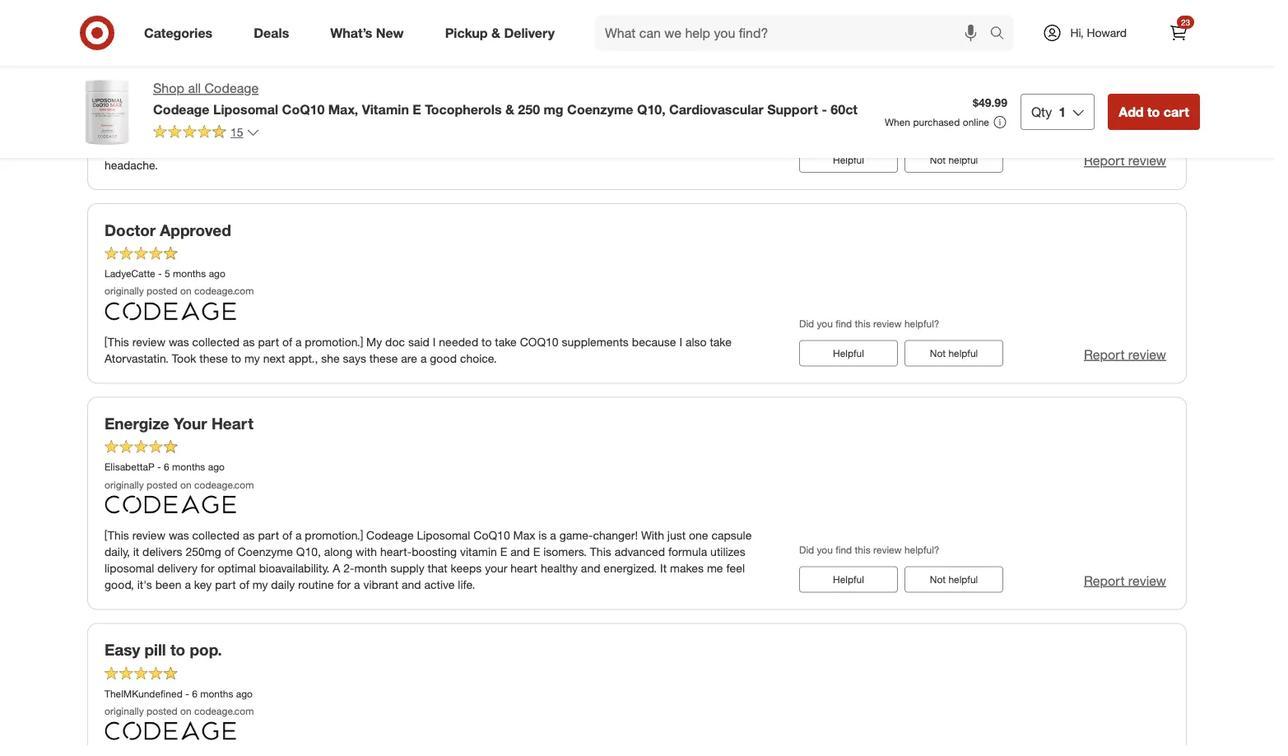 Task type: vqa. For each thing, say whether or not it's contained in the screenshot.
$4.90 "Sale"
no



Task type: locate. For each thing, give the bounding box(es) containing it.
part inside [this review was collected as part of a promotion.] more energy to do my workout and less aches and pains. also a lot less headache.
[[258, 141, 279, 155]]

1 vertical spatial my
[[245, 351, 260, 366]]

shine
[[174, 27, 214, 46]]

e right vitamin
[[413, 101, 421, 117]]

as inside [this review was collected as part of a promotion.] codeage liposomal coq10 max is a game-changer! with just one capsule daily, it delivers 250mg of coenzyme q10, along with heart-boosting vitamin e and e isomers. this advanced formula utilizes liposomal delivery for optimal bioavailability. a 2-month supply that keeps your heart healthy and energized. it makes me feel good, it's been a key part of my daily routine for a vibrant and active life.
[[243, 528, 255, 543]]

of inside [this review was collected as part of a promotion.] more energy to do my workout and less aches and pains. also a lot less headache.
[[282, 141, 292, 155]]

1 vertical spatial helpful button
[[800, 341, 899, 367]]

- right elisabettap
[[157, 461, 161, 474]]

3 originally posted on codeage.com from the top
[[105, 479, 254, 491]]

1 vertical spatial liposomal
[[417, 528, 471, 543]]

1 helpful from the top
[[834, 154, 865, 166]]

[this up daily,
[[105, 528, 129, 543]]

2 vertical spatial promotion.]
[[305, 528, 363, 543]]

promotion.] inside [this review was collected as part of a promotion.] more energy to do my workout and less aches and pains. also a lot less headache.
[[305, 141, 363, 155]]

needed
[[439, 335, 479, 349]]

part inside [this review was collected as part of a promotion.] my doc said i needed to take coq10 supplements because i also take atorvastatin. took these to my next appt., she says these are a good choice.
[[258, 335, 279, 349]]

good
[[430, 351, 457, 366]]

liposomal inside 'shop all codeage codeage liposomal coq10 max, vitamin e tocopherols & 250 mg coenzyme q10, cardiovascular support - 60ct'
[[213, 101, 278, 117]]

2 vertical spatial helpful
[[949, 574, 979, 587]]

3 on from the top
[[180, 479, 192, 491]]

are
[[401, 351, 418, 366]]

choice.
[[460, 351, 497, 366]]

2 helpful from the top
[[949, 348, 979, 360]]

6 for thelmkundefined
[[192, 688, 198, 700]]

heart-
[[380, 545, 412, 559]]

to right add
[[1148, 104, 1161, 120]]

my inside [this review was collected as part of a promotion.] more energy to do my workout and less aches and pains. also a lot less headache.
[[465, 141, 481, 155]]

0 vertical spatial helpful
[[834, 154, 865, 166]]

3 was from the top
[[169, 528, 189, 543]]

0 vertical spatial for
[[201, 561, 215, 576]]

& left 250 at the top of page
[[506, 101, 515, 117]]

take right also
[[710, 335, 732, 349]]

originally for energize
[[105, 479, 144, 491]]

0 vertical spatial q10,
[[637, 101, 666, 117]]

mg
[[544, 101, 564, 117]]

pickup
[[445, 25, 488, 41]]

good,
[[105, 578, 134, 592]]

of up bioavailability.
[[282, 528, 292, 543]]

report review for energize your heart
[[1085, 573, 1167, 589]]

posted down thelmkundefined - 6 months ago on the left of the page
[[147, 705, 178, 718]]

2 did from the top
[[800, 317, 815, 330]]

1 horizontal spatial i
[[680, 335, 683, 349]]

months down pop.
[[200, 688, 233, 700]]

codeage.com
[[194, 91, 254, 104], [194, 285, 254, 297], [194, 479, 254, 491], [194, 705, 254, 718]]

posted for approved
[[147, 285, 178, 297]]

of up next
[[282, 335, 292, 349]]

0 vertical spatial was
[[169, 141, 189, 155]]

also
[[665, 141, 687, 155]]

0 horizontal spatial less
[[551, 141, 571, 155]]

2 helpful from the top
[[834, 348, 865, 360]]

collected down 15
[[192, 141, 240, 155]]

for down 2-
[[337, 578, 351, 592]]

2 these from the left
[[370, 351, 398, 366]]

codeage down "shop"
[[153, 101, 210, 117]]

codeage.com down heart at left bottom
[[194, 479, 254, 491]]

[this inside [this review was collected as part of a promotion.] more energy to do my workout and less aches and pains. also a lot less headache.
[[105, 141, 129, 155]]

0 vertical spatial helpful
[[949, 154, 979, 166]]

1 collected from the top
[[192, 141, 240, 155]]

1 helpful button from the top
[[800, 147, 899, 173]]

1 vertical spatial 6
[[192, 688, 198, 700]]

all
[[188, 80, 201, 96]]

report review for doctor approved
[[1085, 347, 1167, 363]]

part for doctor approved
[[258, 335, 279, 349]]

collected inside [this review was collected as part of a promotion.] more energy to do my workout and less aches and pains. also a lot less headache.
[[192, 141, 240, 155]]

0 vertical spatial collected
[[192, 141, 240, 155]]

1 vertical spatial &
[[506, 101, 515, 117]]

originally posted on codeage.com down elisabettap - 6 months ago
[[105, 479, 254, 491]]

coenzyme inside [this review was collected as part of a promotion.] codeage liposomal coq10 max is a game-changer! with just one capsule daily, it delivers 250mg of coenzyme q10, along with heart-boosting vitamin e and e isomers. this advanced formula utilizes liposomal delivery for optimal bioavailability. a 2-month supply that keeps your heart healthy and energized. it makes me feel good, it's been a key part of my daily routine for a vibrant and active life.
[[238, 545, 293, 559]]

helpful?
[[905, 124, 940, 136], [905, 317, 940, 330], [905, 544, 940, 556]]

- left 60ct
[[822, 101, 828, 117]]

1 report review from the top
[[1085, 153, 1167, 169]]

to
[[1148, 104, 1161, 120], [435, 141, 445, 155], [482, 335, 492, 349], [231, 351, 241, 366], [170, 641, 185, 660]]

pickup & delivery link
[[431, 15, 576, 51]]

this for energize your heart
[[855, 544, 871, 556]]

this for doctor approved
[[855, 317, 871, 330]]

2 vertical spatial helpful
[[834, 574, 865, 587]]

of down "optimal" in the left of the page
[[239, 578, 249, 592]]

3 helpful button from the top
[[800, 567, 899, 594]]

2 on from the top
[[180, 285, 192, 297]]

1 did from the top
[[800, 124, 815, 136]]

do
[[448, 141, 462, 155]]

originally posted on codeage.com down thelmkundefined - 6 months ago on the left of the page
[[105, 705, 254, 718]]

posted for and
[[147, 91, 178, 104]]

1 vertical spatial collected
[[192, 335, 240, 349]]

1 originally from the top
[[105, 91, 144, 104]]

on for approved
[[180, 285, 192, 297]]

months
[[160, 74, 193, 86], [173, 268, 206, 280], [172, 461, 205, 474], [200, 688, 233, 700]]

3 report from the top
[[1085, 573, 1125, 589]]

1 vertical spatial helpful
[[949, 348, 979, 360]]

0 vertical spatial coenzyme
[[567, 101, 634, 117]]

rise and shine it's coq10 time
[[105, 27, 329, 46]]

hi, howard
[[1071, 26, 1127, 40]]

i left also
[[680, 335, 683, 349]]

What can we help you find? suggestions appear below search field
[[595, 15, 994, 51]]

did
[[800, 124, 815, 136], [800, 317, 815, 330], [800, 544, 815, 556]]

15 link
[[153, 124, 260, 143]]

6 down pop.
[[192, 688, 198, 700]]

3 posted from the top
[[147, 479, 178, 491]]

q10, up bioavailability.
[[296, 545, 321, 559]]

coq10 up vitamin
[[474, 528, 510, 543]]

originally down sonjalg
[[105, 91, 144, 104]]

on down ladyecatte - 5 months ago
[[180, 285, 192, 297]]

my right do
[[465, 141, 481, 155]]

3 did you find this review helpful? from the top
[[800, 544, 940, 556]]

promotion.] inside [this review was collected as part of a promotion.] codeage liposomal coq10 max is a game-changer! with just one capsule daily, it delivers 250mg of coenzyme q10, along with heart-boosting vitamin e and e isomers. this advanced formula utilizes liposomal delivery for optimal bioavailability. a 2-month supply that keeps your heart healthy and energized. it makes me feel good, it's been a key part of my daily routine for a vibrant and active life.
[[305, 528, 363, 543]]

1 vertical spatial find
[[836, 317, 853, 330]]

1 vertical spatial for
[[337, 578, 351, 592]]

for down 250mg
[[201, 561, 215, 576]]

2 vertical spatial you
[[817, 544, 833, 556]]

0 vertical spatial &
[[492, 25, 501, 41]]

also
[[686, 335, 707, 349]]

0 vertical spatial report
[[1085, 153, 1125, 169]]

[this
[[105, 141, 129, 155], [105, 335, 129, 349], [105, 528, 129, 543]]

0 vertical spatial this
[[855, 124, 871, 136]]

0 vertical spatial 5
[[152, 74, 157, 86]]

1 vertical spatial you
[[817, 317, 833, 330]]

coq10 inside 'shop all codeage codeage liposomal coq10 max, vitamin e tocopherols & 250 mg coenzyme q10, cardiovascular support - 60ct'
[[282, 101, 325, 117]]

1 not helpful from the top
[[930, 154, 979, 166]]

to right pill at the left bottom of the page
[[170, 641, 185, 660]]

2 vertical spatial not helpful
[[930, 574, 979, 587]]

1 vertical spatial promotion.]
[[305, 335, 363, 349]]

2 not from the top
[[930, 348, 946, 360]]

coenzyme up "optimal" in the left of the page
[[238, 545, 293, 559]]

on down elisabettap - 6 months ago
[[180, 479, 192, 491]]

2 vertical spatial helpful button
[[800, 567, 899, 594]]

daily,
[[105, 545, 130, 559]]

0 vertical spatial helpful?
[[905, 124, 940, 136]]

2 was from the top
[[169, 335, 189, 349]]

is
[[539, 528, 547, 543]]

2 codeage.com from the top
[[194, 285, 254, 297]]

codeage.com up 15
[[194, 91, 254, 104]]

less right lot
[[716, 141, 736, 155]]

liposomal up 15
[[213, 101, 278, 117]]

1 was from the top
[[169, 141, 189, 155]]

on down thelmkundefined - 6 months ago on the left of the page
[[180, 705, 192, 718]]

active
[[424, 578, 455, 592]]

and left pains. in the top of the page
[[609, 141, 628, 155]]

originally down thelmkundefined
[[105, 705, 144, 718]]

1 vertical spatial as
[[243, 335, 255, 349]]

rise
[[105, 27, 137, 46]]

1 vertical spatial not helpful
[[930, 348, 979, 360]]

1 vertical spatial [this
[[105, 335, 129, 349]]

1 horizontal spatial &
[[506, 101, 515, 117]]

helpful button
[[800, 147, 899, 173], [800, 341, 899, 367], [800, 567, 899, 594]]

i
[[433, 335, 436, 349], [680, 335, 683, 349]]

0 vertical spatial not helpful button
[[905, 147, 1004, 173]]

2 originally from the top
[[105, 285, 144, 297]]

3 collected from the top
[[192, 528, 240, 543]]

codeage.com down thelmkundefined - 6 months ago on the left of the page
[[194, 705, 254, 718]]

3 helpful from the top
[[949, 574, 979, 587]]

2 vertical spatial codeage
[[367, 528, 414, 543]]

doctor
[[105, 221, 156, 240]]

e
[[413, 101, 421, 117], [501, 545, 508, 559], [533, 545, 540, 559]]

a left lot
[[690, 141, 697, 155]]

ago
[[196, 74, 212, 86], [209, 268, 226, 280], [208, 461, 225, 474], [236, 688, 253, 700]]

1 find from the top
[[836, 124, 853, 136]]

collected inside [this review was collected as part of a promotion.] codeage liposomal coq10 max is a game-changer! with just one capsule daily, it delivers 250mg of coenzyme q10, along with heart-boosting vitamin e and e isomers. this advanced formula utilizes liposomal delivery for optimal bioavailability. a 2-month supply that keeps your heart healthy and energized. it makes me feel good, it's been a key part of my daily routine for a vibrant and active life.
[[192, 528, 240, 543]]

with
[[356, 545, 377, 559]]

0 horizontal spatial 6
[[164, 461, 169, 474]]

find for energize your heart
[[836, 544, 853, 556]]

review inside [this review was collected as part of a promotion.] codeage liposomal coq10 max is a game-changer! with just one capsule daily, it delivers 250mg of coenzyme q10, along with heart-boosting vitamin e and e isomers. this advanced formula utilizes liposomal delivery for optimal bioavailability. a 2-month supply that keeps your heart healthy and energized. it makes me feel good, it's been a key part of my daily routine for a vibrant and active life.
[[132, 528, 166, 543]]

2 vertical spatial this
[[855, 544, 871, 556]]

helpful for doctor approved
[[949, 348, 979, 360]]

0 vertical spatial helpful button
[[800, 147, 899, 173]]

collected inside [this review was collected as part of a promotion.] my doc said i needed to take coq10 supplements because i also take atorvastatin. took these to my next appt., she says these are a good choice.
[[192, 335, 240, 349]]

1
[[1059, 104, 1067, 120]]

2 did you find this review helpful? from the top
[[800, 317, 940, 330]]

0 horizontal spatial e
[[413, 101, 421, 117]]

& right pickup
[[492, 25, 501, 41]]

3 report review from the top
[[1085, 573, 1167, 589]]

this
[[855, 124, 871, 136], [855, 317, 871, 330], [855, 544, 871, 556]]

1 these from the left
[[200, 351, 228, 366]]

0 vertical spatial report review
[[1085, 153, 1167, 169]]

0 vertical spatial promotion.]
[[305, 141, 363, 155]]

2 vertical spatial as
[[243, 528, 255, 543]]

0 horizontal spatial coenzyme
[[238, 545, 293, 559]]

3 not helpful from the top
[[930, 574, 979, 587]]

collected up "took"
[[192, 335, 240, 349]]

2 report review from the top
[[1085, 347, 1167, 363]]

- for thelmkundefined - 6 months ago
[[185, 688, 189, 700]]

250mg
[[186, 545, 221, 559]]

posted down elisabettap - 6 months ago
[[147, 479, 178, 491]]

supplements
[[562, 335, 629, 349]]

liposomal
[[213, 101, 278, 117], [417, 528, 471, 543]]

1 as from the top
[[243, 141, 255, 155]]

3 [this from the top
[[105, 528, 129, 543]]

categories link
[[130, 15, 233, 51]]

3 promotion.] from the top
[[305, 528, 363, 543]]

collected for shine
[[192, 141, 240, 155]]

was inside [this review was collected as part of a promotion.] codeage liposomal coq10 max is a game-changer! with just one capsule daily, it delivers 250mg of coenzyme q10, along with heart-boosting vitamin e and e isomers. this advanced formula utilizes liposomal delivery for optimal bioavailability. a 2-month supply that keeps your heart healthy and energized. it makes me feel good, it's been a key part of my daily routine for a vibrant and active life.
[[169, 528, 189, 543]]

2 vertical spatial helpful?
[[905, 544, 940, 556]]

i right said
[[433, 335, 436, 349]]

[this up atorvastatin.
[[105, 335, 129, 349]]

less
[[551, 141, 571, 155], [716, 141, 736, 155]]

boosting
[[412, 545, 457, 559]]

3 find from the top
[[836, 544, 853, 556]]

was inside [this review was collected as part of a promotion.] more energy to do my workout and less aches and pains. also a lot less headache.
[[169, 141, 189, 155]]

5 right sonjalg
[[152, 74, 157, 86]]

- for elisabettap - 6 months ago
[[157, 461, 161, 474]]

2 vertical spatial was
[[169, 528, 189, 543]]

helpful for doctor approved
[[834, 348, 865, 360]]

1 [this from the top
[[105, 141, 129, 155]]

a
[[296, 141, 302, 155], [690, 141, 697, 155], [296, 335, 302, 349], [421, 351, 427, 366], [296, 528, 302, 543], [550, 528, 557, 543], [185, 578, 191, 592], [354, 578, 360, 592]]

1 vertical spatial codeage
[[153, 101, 210, 117]]

codeage.com down ladyecatte - 5 months ago
[[194, 285, 254, 297]]

of for rise and shine it's coq10 time
[[282, 141, 292, 155]]

coq10 left max,
[[282, 101, 325, 117]]

1 horizontal spatial coq10
[[474, 528, 510, 543]]

less left aches
[[551, 141, 571, 155]]

1 less from the left
[[551, 141, 571, 155]]

promotion.] down max,
[[305, 141, 363, 155]]

1 vertical spatial coq10
[[474, 528, 510, 543]]

promotion.] up along
[[305, 528, 363, 543]]

a up bioavailability.
[[296, 528, 302, 543]]

1 horizontal spatial coenzyme
[[567, 101, 634, 117]]

1 vertical spatial helpful?
[[905, 317, 940, 330]]

1 did you find this review helpful? from the top
[[800, 124, 940, 136]]

- right thelmkundefined
[[185, 688, 189, 700]]

4 originally from the top
[[105, 705, 144, 718]]

1 vertical spatial report review
[[1085, 347, 1167, 363]]

0 vertical spatial find
[[836, 124, 853, 136]]

0 vertical spatial [this
[[105, 141, 129, 155]]

0 vertical spatial you
[[817, 124, 833, 136]]

2 report from the top
[[1085, 347, 1125, 363]]

coenzyme up aches
[[567, 101, 634, 117]]

2 vertical spatial report review
[[1085, 573, 1167, 589]]

liposomal up boosting
[[417, 528, 471, 543]]

2 you from the top
[[817, 317, 833, 330]]

0 vertical spatial my
[[465, 141, 481, 155]]

heart
[[212, 415, 254, 434]]

atorvastatin.
[[105, 351, 169, 366]]

2 vertical spatial not
[[930, 574, 946, 587]]

of up "optimal" in the left of the page
[[225, 545, 235, 559]]

changer!
[[593, 528, 638, 543]]

of right '15' link
[[282, 141, 292, 155]]

0 horizontal spatial these
[[200, 351, 228, 366]]

and down supply
[[402, 578, 421, 592]]

3 helpful? from the top
[[905, 544, 940, 556]]

was down "shop"
[[169, 141, 189, 155]]

was up "took"
[[169, 335, 189, 349]]

report for doctor approved
[[1085, 347, 1125, 363]]

as inside [this review was collected as part of a promotion.] more energy to do my workout and less aches and pains. also a lot less headache.
[[243, 141, 255, 155]]

3 you from the top
[[817, 544, 833, 556]]

0 vertical spatial report review button
[[1085, 152, 1167, 171]]

helpful? for doctor approved
[[905, 317, 940, 330]]

1 codeage.com from the top
[[194, 91, 254, 104]]

0 vertical spatial did you find this review helpful?
[[800, 124, 940, 136]]

heart
[[511, 561, 538, 576]]

posted for your
[[147, 479, 178, 491]]

not for doctor approved
[[930, 348, 946, 360]]

originally posted on codeage.com down 5 months ago
[[105, 91, 254, 104]]

2 helpful button from the top
[[800, 341, 899, 367]]

-
[[822, 101, 828, 117], [158, 268, 162, 280], [157, 461, 161, 474], [185, 688, 189, 700]]

as
[[243, 141, 255, 155], [243, 335, 255, 349], [243, 528, 255, 543]]

2 helpful? from the top
[[905, 317, 940, 330]]

collected
[[192, 141, 240, 155], [192, 335, 240, 349], [192, 528, 240, 543]]

2 collected from the top
[[192, 335, 240, 349]]

1 vertical spatial 5
[[165, 268, 170, 280]]

1 on from the top
[[180, 91, 192, 104]]

3 originally from the top
[[105, 479, 144, 491]]

2 vertical spatial report review button
[[1085, 572, 1167, 591]]

you
[[817, 124, 833, 136], [817, 317, 833, 330], [817, 544, 833, 556]]

originally for doctor
[[105, 285, 144, 297]]

1 posted from the top
[[147, 91, 178, 104]]

0 vertical spatial did
[[800, 124, 815, 136]]

promotion.] up she
[[305, 335, 363, 349]]

2 i from the left
[[680, 335, 683, 349]]

1 vertical spatial did you find this review helpful?
[[800, 317, 940, 330]]

3 helpful from the top
[[834, 574, 865, 587]]

collected for heart
[[192, 528, 240, 543]]

1 not helpful button from the top
[[905, 147, 1004, 173]]

1 horizontal spatial take
[[710, 335, 732, 349]]

0 vertical spatial not helpful
[[930, 154, 979, 166]]

report review button
[[1085, 152, 1167, 171], [1085, 345, 1167, 364], [1085, 572, 1167, 591]]

add to cart
[[1119, 104, 1190, 120]]

23
[[1182, 17, 1191, 27]]

0 horizontal spatial liposomal
[[213, 101, 278, 117]]

1 vertical spatial not
[[930, 348, 946, 360]]

1 vertical spatial not helpful button
[[905, 341, 1004, 367]]

game-
[[560, 528, 593, 543]]

helpful button for energize your heart
[[800, 567, 899, 594]]

4 on from the top
[[180, 705, 192, 718]]

codeage up heart-
[[367, 528, 414, 543]]

3 report review button from the top
[[1085, 572, 1167, 591]]

2 promotion.] from the top
[[305, 335, 363, 349]]

3 this from the top
[[855, 544, 871, 556]]

5 right the ladyecatte
[[165, 268, 170, 280]]

q10, inside 'shop all codeage codeage liposomal coq10 max, vitamin e tocopherols & 250 mg coenzyme q10, cardiovascular support - 60ct'
[[637, 101, 666, 117]]

2 posted from the top
[[147, 285, 178, 297]]

0 horizontal spatial take
[[495, 335, 517, 349]]

1 vertical spatial q10,
[[296, 545, 321, 559]]

tocopherols
[[425, 101, 502, 117]]

originally posted on codeage.com for approved
[[105, 285, 254, 297]]

healthy
[[541, 561, 578, 576]]

0 vertical spatial coq10
[[282, 101, 325, 117]]

thelmkundefined
[[105, 688, 183, 700]]

months down your
[[172, 461, 205, 474]]

these down the my in the top of the page
[[370, 351, 398, 366]]

2 vertical spatial collected
[[192, 528, 240, 543]]

[this inside [this review was collected as part of a promotion.] my doc said i needed to take coq10 supplements because i also take atorvastatin. took these to my next appt., she says these are a good choice.
[[105, 335, 129, 349]]

2 vertical spatial did you find this review helpful?
[[800, 544, 940, 556]]

1 horizontal spatial liposomal
[[417, 528, 471, 543]]

advanced
[[615, 545, 665, 559]]

2 as from the top
[[243, 335, 255, 349]]

with
[[642, 528, 665, 543]]

0 horizontal spatial coq10
[[282, 101, 325, 117]]

2 vertical spatial did
[[800, 544, 815, 556]]

2 not helpful from the top
[[930, 348, 979, 360]]

part for rise and shine it's coq10 time
[[258, 141, 279, 155]]

a up appt.,
[[296, 335, 302, 349]]

shop
[[153, 80, 184, 96]]

of for doctor approved
[[282, 335, 292, 349]]

1 vertical spatial helpful
[[834, 348, 865, 360]]

helpful for energize your heart
[[949, 574, 979, 587]]

headache.
[[105, 158, 158, 172]]

2 [this from the top
[[105, 335, 129, 349]]

my left next
[[245, 351, 260, 366]]

2 this from the top
[[855, 317, 871, 330]]

codeage.com for your
[[194, 479, 254, 491]]

part for energize your heart
[[258, 528, 279, 543]]

image of codeage liposomal coq10 max, vitamin e tocopherols & 250 mg coenzyme q10, cardiovascular support - 60ct image
[[74, 79, 140, 145]]

0 vertical spatial liposomal
[[213, 101, 278, 117]]

of
[[282, 141, 292, 155], [282, 335, 292, 349], [282, 528, 292, 543], [225, 545, 235, 559], [239, 578, 249, 592]]

1 horizontal spatial q10,
[[637, 101, 666, 117]]

1 vertical spatial report
[[1085, 347, 1125, 363]]

1 vertical spatial coenzyme
[[238, 545, 293, 559]]

these right "took"
[[200, 351, 228, 366]]

ago for ladyecatte - 5 months ago
[[209, 268, 226, 280]]

1 i from the left
[[433, 335, 436, 349]]

0 vertical spatial as
[[243, 141, 255, 155]]

0 vertical spatial 6
[[164, 461, 169, 474]]

- for ladyecatte - 5 months ago
[[158, 268, 162, 280]]

1 vertical spatial did
[[800, 317, 815, 330]]

and
[[142, 27, 170, 46], [528, 141, 548, 155], [609, 141, 628, 155], [511, 545, 530, 559], [581, 561, 601, 576], [402, 578, 421, 592]]

[this inside [this review was collected as part of a promotion.] codeage liposomal coq10 max is a game-changer! with just one capsule daily, it delivers 250mg of coenzyme q10, along with heart-boosting vitamin e and e isomers. this advanced formula utilizes liposomal delivery for optimal bioavailability. a 2-month supply that keeps your heart healthy and energized. it makes me feel good, it's been a key part of my daily routine for a vibrant and active life.
[[105, 528, 129, 543]]

1 take from the left
[[495, 335, 517, 349]]

q10, up pains. in the top of the page
[[637, 101, 666, 117]]

originally posted on codeage.com for your
[[105, 479, 254, 491]]

not helpful for doctor approved
[[930, 348, 979, 360]]

not
[[930, 154, 946, 166], [930, 348, 946, 360], [930, 574, 946, 587]]

not helpful button for doctor approved
[[905, 341, 1004, 367]]

posted down 5 months ago
[[147, 91, 178, 104]]

2 vertical spatial find
[[836, 544, 853, 556]]

originally down elisabettap
[[105, 479, 144, 491]]

said
[[408, 335, 430, 349]]

vitamin
[[362, 101, 409, 117]]

2 vertical spatial [this
[[105, 528, 129, 543]]

add to cart button
[[1109, 94, 1201, 130]]

collected up 250mg
[[192, 528, 240, 543]]

3 did from the top
[[800, 544, 815, 556]]

e up 'your'
[[501, 545, 508, 559]]

2 horizontal spatial e
[[533, 545, 540, 559]]

1 horizontal spatial e
[[501, 545, 508, 559]]

posted down ladyecatte - 5 months ago
[[147, 285, 178, 297]]

1 horizontal spatial 5
[[165, 268, 170, 280]]

1 horizontal spatial these
[[370, 351, 398, 366]]

cart
[[1164, 104, 1190, 120]]

3 codeage.com from the top
[[194, 479, 254, 491]]

was inside [this review was collected as part of a promotion.] my doc said i needed to take coq10 supplements because i also take atorvastatin. took these to my next appt., she says these are a good choice.
[[169, 335, 189, 349]]

3 not from the top
[[930, 574, 946, 587]]

on down 5 months ago
[[180, 91, 192, 104]]

3 not helpful button from the top
[[905, 567, 1004, 594]]

1 originally posted on codeage.com from the top
[[105, 91, 254, 104]]

originally down the ladyecatte
[[105, 285, 144, 297]]

find
[[836, 124, 853, 136], [836, 317, 853, 330], [836, 544, 853, 556]]

not helpful
[[930, 154, 979, 166], [930, 348, 979, 360], [930, 574, 979, 587]]

3 as from the top
[[243, 528, 255, 543]]

did for doctor approved
[[800, 317, 815, 330]]

of inside [this review was collected as part of a promotion.] my doc said i needed to take coq10 supplements because i also take atorvastatin. took these to my next appt., she says these are a good choice.
[[282, 335, 292, 349]]

was up delivers
[[169, 528, 189, 543]]

2 originally posted on codeage.com from the top
[[105, 285, 254, 297]]

2-
[[344, 561, 354, 576]]

0 horizontal spatial i
[[433, 335, 436, 349]]

1 promotion.] from the top
[[305, 141, 363, 155]]

and up heart
[[511, 545, 530, 559]]

you for doctor approved
[[817, 317, 833, 330]]

1 horizontal spatial less
[[716, 141, 736, 155]]

e down is
[[533, 545, 540, 559]]

originally posted on codeage.com down ladyecatte - 5 months ago
[[105, 285, 254, 297]]

my left daily
[[253, 578, 268, 592]]

- right the ladyecatte
[[158, 268, 162, 280]]

q10, inside [this review was collected as part of a promotion.] codeage liposomal coq10 max is a game-changer! with just one capsule daily, it delivers 250mg of coenzyme q10, along with heart-boosting vitamin e and e isomers. this advanced formula utilizes liposomal delivery for optimal bioavailability. a 2-month supply that keeps your heart healthy and energized. it makes me feel good, it's been a key part of my daily routine for a vibrant and active life.
[[296, 545, 321, 559]]

energized.
[[604, 561, 657, 576]]

originally
[[105, 91, 144, 104], [105, 285, 144, 297], [105, 479, 144, 491], [105, 705, 144, 718]]

2 report review button from the top
[[1085, 345, 1167, 364]]

0 horizontal spatial q10,
[[296, 545, 321, 559]]

[this up headache.
[[105, 141, 129, 155]]

when purchased online
[[885, 116, 990, 128]]

codeage right all
[[205, 80, 259, 96]]

months down approved
[[173, 268, 206, 280]]

1 vertical spatial report review button
[[1085, 345, 1167, 364]]

6 right elisabettap
[[164, 461, 169, 474]]

take up choice.
[[495, 335, 517, 349]]

promotion.] for shine
[[305, 141, 363, 155]]

1 this from the top
[[855, 124, 871, 136]]

to left do
[[435, 141, 445, 155]]

2 not helpful button from the top
[[905, 341, 1004, 367]]

2 find from the top
[[836, 317, 853, 330]]

2 vertical spatial not helpful button
[[905, 567, 1004, 594]]



Task type: describe. For each thing, give the bounding box(es) containing it.
to inside button
[[1148, 104, 1161, 120]]

to inside [this review was collected as part of a promotion.] more energy to do my workout and less aches and pains. also a lot less headache.
[[435, 141, 445, 155]]

[this review was collected as part of a promotion.] my doc said i needed to take coq10 supplements because i also take atorvastatin. took these to my next appt., she says these are a good choice.
[[105, 335, 732, 366]]

this
[[590, 545, 612, 559]]

did you find this review helpful? for energize your heart
[[800, 544, 940, 556]]

codeage inside [this review was collected as part of a promotion.] codeage liposomal coq10 max is a game-changer! with just one capsule daily, it delivers 250mg of coenzyme q10, along with heart-boosting vitamin e and e isomers. this advanced formula utilizes liposomal delivery for optimal bioavailability. a 2-month supply that keeps your heart healthy and energized. it makes me feel good, it's been a key part of my daily routine for a vibrant and active life.
[[367, 528, 414, 543]]

hi,
[[1071, 26, 1084, 40]]

review inside [this review was collected as part of a promotion.] my doc said i needed to take coq10 supplements because i also take atorvastatin. took these to my next appt., she says these are a good choice.
[[132, 335, 166, 349]]

deals
[[254, 25, 289, 41]]

of for energize your heart
[[282, 528, 292, 543]]

helpful for energize your heart
[[834, 574, 865, 587]]

deals link
[[240, 15, 310, 51]]

1 horizontal spatial for
[[337, 578, 351, 592]]

utilizes
[[711, 545, 746, 559]]

helpful button for doctor approved
[[800, 341, 899, 367]]

1 report review button from the top
[[1085, 152, 1167, 171]]

time
[[296, 27, 329, 46]]

not helpful button for energize your heart
[[905, 567, 1004, 594]]

a left the key at left
[[185, 578, 191, 592]]

thelmkundefined - 6 months ago
[[105, 688, 253, 700]]

& inside 'shop all codeage codeage liposomal coq10 max, vitamin e tocopherols & 250 mg coenzyme q10, cardiovascular support - 60ct'
[[506, 101, 515, 117]]

helpful? for energize your heart
[[905, 544, 940, 556]]

to left next
[[231, 351, 241, 366]]

months down "shine"
[[160, 74, 193, 86]]

it's
[[137, 578, 152, 592]]

pill
[[145, 641, 166, 660]]

originally for rise
[[105, 91, 144, 104]]

search
[[983, 26, 1022, 42]]

promotion.] inside [this review was collected as part of a promotion.] my doc said i needed to take coq10 supplements because i also take atorvastatin. took these to my next appt., she says these are a good choice.
[[305, 335, 363, 349]]

daily
[[271, 578, 295, 592]]

and down the this
[[581, 561, 601, 576]]

a down 2-
[[354, 578, 360, 592]]

4 posted from the top
[[147, 705, 178, 718]]

my
[[367, 335, 382, 349]]

as inside [this review was collected as part of a promotion.] my doc said i needed to take coq10 supplements because i also take atorvastatin. took these to my next appt., she says these are a good choice.
[[243, 335, 255, 349]]

vibrant
[[364, 578, 399, 592]]

lot
[[700, 141, 713, 155]]

your
[[485, 561, 508, 576]]

find for doctor approved
[[836, 317, 853, 330]]

because
[[632, 335, 677, 349]]

vitamin
[[460, 545, 497, 559]]

my inside [this review was collected as part of a promotion.] codeage liposomal coq10 max is a game-changer! with just one capsule daily, it delivers 250mg of coenzyme q10, along with heart-boosting vitamin e and e isomers. this advanced formula utilizes liposomal delivery for optimal bioavailability. a 2-month supply that keeps your heart healthy and energized. it makes me feel good, it's been a key part of my daily routine for a vibrant and active life.
[[253, 578, 268, 592]]

elisabettap
[[105, 461, 155, 474]]

what's
[[330, 25, 373, 41]]

your
[[174, 415, 207, 434]]

6 for elisabettap
[[164, 461, 169, 474]]

[this for heart
[[105, 528, 129, 543]]

4 originally posted on codeage.com from the top
[[105, 705, 254, 718]]

says
[[343, 351, 366, 366]]

0 horizontal spatial &
[[492, 25, 501, 41]]

0 horizontal spatial 5
[[152, 74, 157, 86]]

coq10 inside [this review was collected as part of a promotion.] codeage liposomal coq10 max is a game-changer! with just one capsule daily, it delivers 250mg of coenzyme q10, along with heart-boosting vitamin e and e isomers. this advanced formula utilizes liposomal delivery for optimal bioavailability. a 2-month supply that keeps your heart healthy and energized. it makes me feel good, it's been a key part of my daily routine for a vibrant and active life.
[[474, 528, 510, 543]]

report review button for doctor approved
[[1085, 345, 1167, 364]]

routine
[[298, 578, 334, 592]]

coq10
[[520, 335, 559, 349]]

as for shine
[[243, 141, 255, 155]]

- inside 'shop all codeage codeage liposomal coq10 max, vitamin e tocopherols & 250 mg coenzyme q10, cardiovascular support - 60ct'
[[822, 101, 828, 117]]

life.
[[458, 578, 476, 592]]

and right the workout
[[528, 141, 548, 155]]

0 horizontal spatial for
[[201, 561, 215, 576]]

it's
[[218, 27, 239, 46]]

on for and
[[180, 91, 192, 104]]

on for your
[[180, 479, 192, 491]]

what's new
[[330, 25, 404, 41]]

one
[[689, 528, 709, 543]]

to up choice.
[[482, 335, 492, 349]]

me
[[707, 561, 724, 576]]

more
[[367, 141, 393, 155]]

a
[[333, 561, 340, 576]]

search button
[[983, 15, 1022, 54]]

months for ladyecatte
[[173, 268, 206, 280]]

cardiovascular
[[670, 101, 764, 117]]

ladyecatte
[[105, 268, 155, 280]]

as for heart
[[243, 528, 255, 543]]

was for heart
[[169, 528, 189, 543]]

just
[[668, 528, 686, 543]]

not for energize your heart
[[930, 574, 946, 587]]

[this review was collected as part of a promotion.] codeage liposomal coq10 max is a game-changer! with just one capsule daily, it delivers 250mg of coenzyme q10, along with heart-boosting vitamin e and e isomers. this advanced formula utilizes liposomal delivery for optimal bioavailability. a 2-month supply that keeps your heart healthy and energized. it makes me feel good, it's been a key part of my daily routine for a vibrant and active life.
[[105, 528, 752, 592]]

doctor approved
[[105, 221, 231, 240]]

1 helpful? from the top
[[905, 124, 940, 136]]

approved
[[160, 221, 231, 240]]

she
[[321, 351, 340, 366]]

months for thelmkundefined
[[200, 688, 233, 700]]

new
[[376, 25, 404, 41]]

sonjalg
[[105, 74, 142, 86]]

ago for elisabettap - 6 months ago
[[208, 461, 225, 474]]

codeage.com for approved
[[194, 285, 254, 297]]

a left more
[[296, 141, 302, 155]]

my inside [this review was collected as part of a promotion.] my doc said i needed to take coq10 supplements because i also take atorvastatin. took these to my next appt., she says these are a good choice.
[[245, 351, 260, 366]]

delivery
[[157, 561, 198, 576]]

1 you from the top
[[817, 124, 833, 136]]

codeage.com for and
[[194, 91, 254, 104]]

a right is
[[550, 528, 557, 543]]

23 link
[[1161, 15, 1197, 51]]

liposomal
[[105, 561, 154, 576]]

was for shine
[[169, 141, 189, 155]]

easy pill to pop.
[[105, 641, 222, 660]]

max
[[514, 528, 536, 543]]

[this review was collected as part of a promotion.] more energy to do my workout and less aches and pains. also a lot less headache.
[[105, 141, 736, 172]]

ladyecatte - 5 months ago
[[105, 268, 226, 280]]

originally posted on codeage.com for and
[[105, 91, 254, 104]]

pop.
[[190, 641, 222, 660]]

workout
[[484, 141, 525, 155]]

you for energize your heart
[[817, 544, 833, 556]]

qty
[[1032, 104, 1053, 120]]

doc
[[386, 335, 405, 349]]

max,
[[328, 101, 358, 117]]

aches
[[575, 141, 605, 155]]

60ct
[[831, 101, 858, 117]]

2 take from the left
[[710, 335, 732, 349]]

did you find this review helpful? for doctor approved
[[800, 317, 940, 330]]

isomers.
[[544, 545, 587, 559]]

that
[[428, 561, 448, 576]]

howard
[[1088, 26, 1127, 40]]

pains.
[[631, 141, 662, 155]]

and right rise
[[142, 27, 170, 46]]

not helpful for energize your heart
[[930, 574, 979, 587]]

formula
[[669, 545, 708, 559]]

1 report from the top
[[1085, 153, 1125, 169]]

1 not from the top
[[930, 154, 946, 166]]

coenzyme inside 'shop all codeage codeage liposomal coq10 max, vitamin e tocopherols & 250 mg coenzyme q10, cardiovascular support - 60ct'
[[567, 101, 634, 117]]

report review button for energize your heart
[[1085, 572, 1167, 591]]

along
[[324, 545, 353, 559]]

months for elisabettap
[[172, 461, 205, 474]]

shop all codeage codeage liposomal coq10 max, vitamin e tocopherols & 250 mg coenzyme q10, cardiovascular support - 60ct
[[153, 80, 858, 117]]

2 less from the left
[[716, 141, 736, 155]]

4 codeage.com from the top
[[194, 705, 254, 718]]

promotion.] for heart
[[305, 528, 363, 543]]

qty 1
[[1032, 104, 1067, 120]]

coq10
[[244, 27, 292, 46]]

$49.99
[[973, 96, 1008, 110]]

delivery
[[504, 25, 555, 41]]

energy
[[396, 141, 432, 155]]

review inside [this review was collected as part of a promotion.] more energy to do my workout and less aches and pains. also a lot less headache.
[[132, 141, 166, 155]]

add
[[1119, 104, 1144, 120]]

did for energize your heart
[[800, 544, 815, 556]]

keeps
[[451, 561, 482, 576]]

report for energize your heart
[[1085, 573, 1125, 589]]

makes
[[670, 561, 704, 576]]

1 helpful from the top
[[949, 154, 979, 166]]

a right 'are'
[[421, 351, 427, 366]]

month
[[354, 561, 387, 576]]

ago for thelmkundefined - 6 months ago
[[236, 688, 253, 700]]

0 vertical spatial codeage
[[205, 80, 259, 96]]

elisabettap - 6 months ago
[[105, 461, 225, 474]]

delivers
[[143, 545, 182, 559]]

liposomal inside [this review was collected as part of a promotion.] codeage liposomal coq10 max is a game-changer! with just one capsule daily, it delivers 250mg of coenzyme q10, along with heart-boosting vitamin e and e isomers. this advanced formula utilizes liposomal delivery for optimal bioavailability. a 2-month supply that keeps your heart healthy and energized. it makes me feel good, it's been a key part of my daily routine for a vibrant and active life.
[[417, 528, 471, 543]]

5 months ago
[[152, 74, 212, 86]]

[this for shine
[[105, 141, 129, 155]]

e inside 'shop all codeage codeage liposomal coq10 max, vitamin e tocopherols & 250 mg coenzyme q10, cardiovascular support - 60ct'
[[413, 101, 421, 117]]



